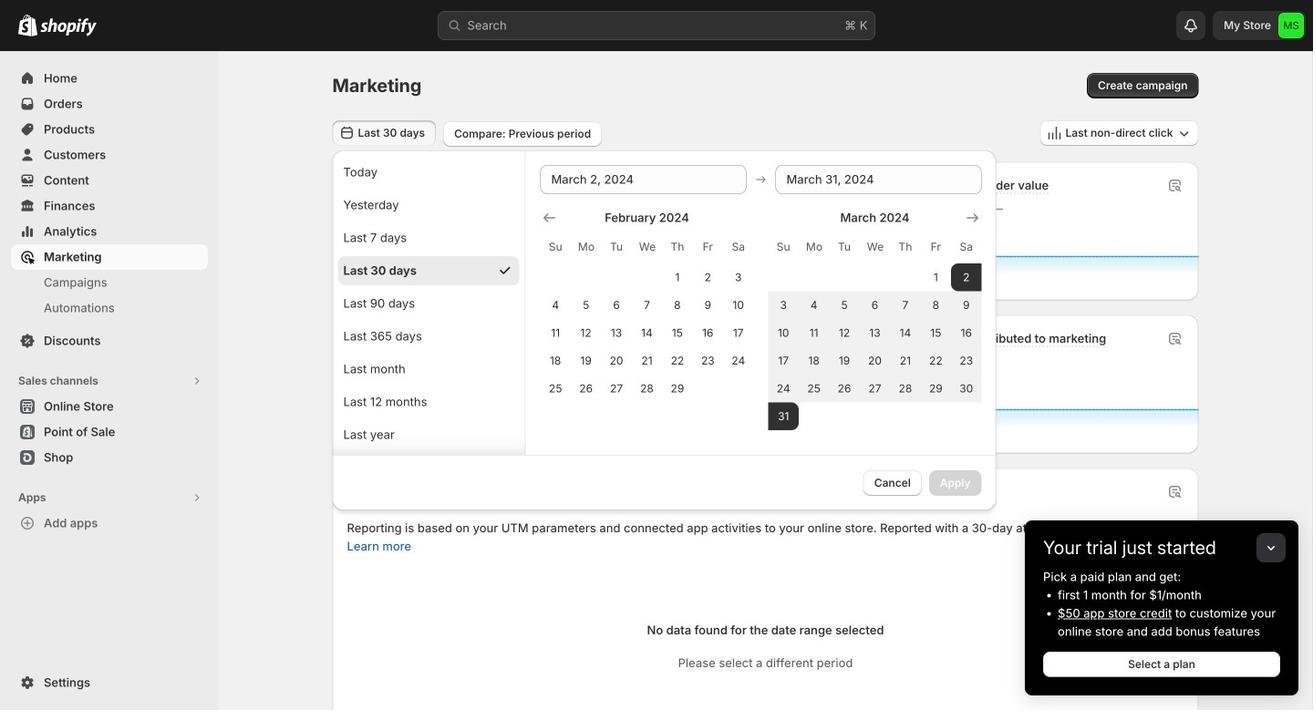Task type: describe. For each thing, give the bounding box(es) containing it.
1 grid from the left
[[540, 209, 754, 403]]

saturday element for friday element corresponding to first thursday element from the right
[[951, 231, 982, 264]]

YYYY-MM-DD text field
[[540, 165, 747, 194]]

monday element for 1st grid sunday element
[[571, 231, 601, 264]]

2 thursday element from the left
[[890, 231, 921, 264]]

0 horizontal spatial shopify image
[[18, 14, 37, 36]]

saturday element for friday element for 1st thursday element from left
[[723, 231, 754, 264]]

tuesday element for first thursday element from the right
[[829, 231, 860, 264]]

wednesday element for 1st thursday element from left
[[632, 231, 662, 264]]

YYYY-MM-DD text field
[[776, 165, 982, 194]]

friday element for first thursday element from the right
[[921, 231, 951, 264]]

sunday element for 1st grid
[[540, 231, 571, 264]]

1 horizontal spatial shopify image
[[40, 18, 97, 36]]

2 grid from the left
[[768, 209, 982, 430]]

tuesday element for 1st thursday element from left
[[601, 231, 632, 264]]



Task type: locate. For each thing, give the bounding box(es) containing it.
1 saturday element from the left
[[723, 231, 754, 264]]

1 horizontal spatial saturday element
[[951, 231, 982, 264]]

shopify image
[[18, 14, 37, 36], [40, 18, 97, 36]]

monday element
[[571, 231, 601, 264], [799, 231, 829, 264]]

2 sunday element from the left
[[768, 231, 799, 264]]

wednesday element down yyyy-mm-dd text box
[[860, 231, 890, 264]]

1 wednesday element from the left
[[632, 231, 662, 264]]

0 horizontal spatial wednesday element
[[632, 231, 662, 264]]

1 horizontal spatial sunday element
[[768, 231, 799, 264]]

my store image
[[1279, 13, 1304, 38]]

2 tuesday element from the left
[[829, 231, 860, 264]]

1 friday element from the left
[[693, 231, 723, 264]]

2 wednesday element from the left
[[860, 231, 890, 264]]

1 horizontal spatial thursday element
[[890, 231, 921, 264]]

0 horizontal spatial sunday element
[[540, 231, 571, 264]]

thursday element down yyyy-mm-dd text field
[[662, 231, 693, 264]]

tuesday element down yyyy-mm-dd text box
[[829, 231, 860, 264]]

0 horizontal spatial monday element
[[571, 231, 601, 264]]

tuesday element down yyyy-mm-dd text field
[[601, 231, 632, 264]]

1 horizontal spatial monday element
[[799, 231, 829, 264]]

friday element for 1st thursday element from left
[[693, 231, 723, 264]]

sunday element for first grid from right
[[768, 231, 799, 264]]

sunday element
[[540, 231, 571, 264], [768, 231, 799, 264]]

0 horizontal spatial friday element
[[693, 231, 723, 264]]

1 tuesday element from the left
[[601, 231, 632, 264]]

0 horizontal spatial tuesday element
[[601, 231, 632, 264]]

wednesday element for first thursday element from the right
[[860, 231, 890, 264]]

1 horizontal spatial friday element
[[921, 231, 951, 264]]

thursday element
[[662, 231, 693, 264], [890, 231, 921, 264]]

0 horizontal spatial thursday element
[[662, 231, 693, 264]]

monday element for first grid from right's sunday element
[[799, 231, 829, 264]]

1 horizontal spatial tuesday element
[[829, 231, 860, 264]]

grid
[[540, 209, 754, 403], [768, 209, 982, 430]]

tuesday element
[[601, 231, 632, 264], [829, 231, 860, 264]]

0 horizontal spatial saturday element
[[723, 231, 754, 264]]

2 monday element from the left
[[799, 231, 829, 264]]

1 monday element from the left
[[571, 231, 601, 264]]

1 horizontal spatial wednesday element
[[860, 231, 890, 264]]

2 friday element from the left
[[921, 231, 951, 264]]

saturday element
[[723, 231, 754, 264], [951, 231, 982, 264]]

2 saturday element from the left
[[951, 231, 982, 264]]

1 sunday element from the left
[[540, 231, 571, 264]]

1 thursday element from the left
[[662, 231, 693, 264]]

0 horizontal spatial grid
[[540, 209, 754, 403]]

wednesday element
[[632, 231, 662, 264], [860, 231, 890, 264]]

friday element
[[693, 231, 723, 264], [921, 231, 951, 264]]

thursday element down yyyy-mm-dd text box
[[890, 231, 921, 264]]

1 horizontal spatial grid
[[768, 209, 982, 430]]

wednesday element down yyyy-mm-dd text field
[[632, 231, 662, 264]]



Task type: vqa. For each thing, say whether or not it's contained in the screenshot.
dialog on the right of the page
no



